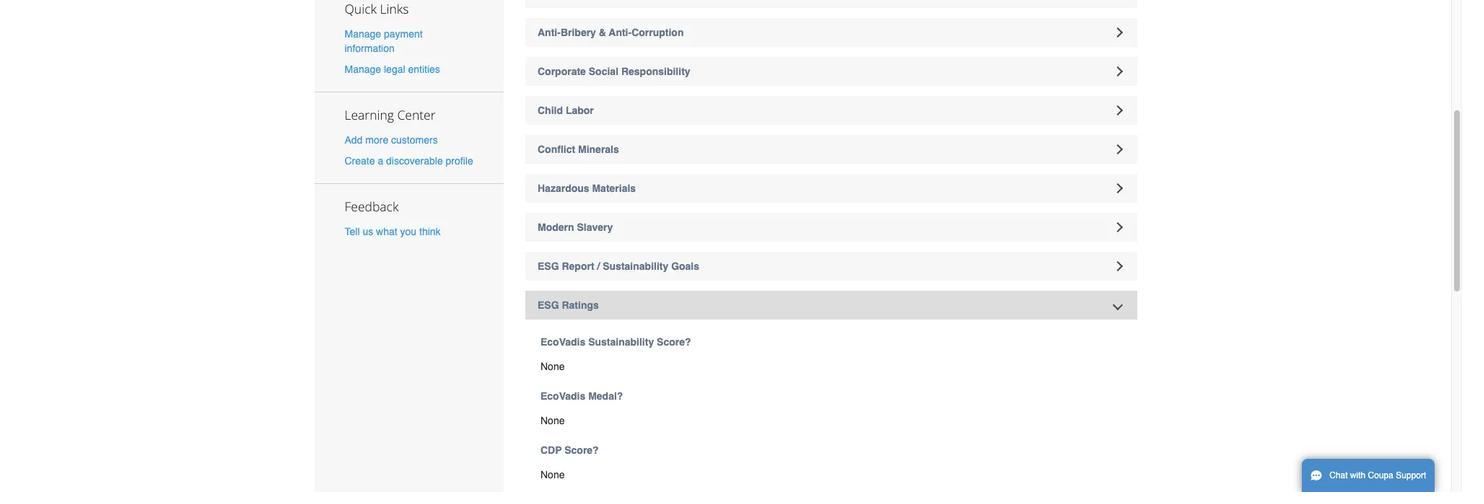 Task type: locate. For each thing, give the bounding box(es) containing it.
2 vertical spatial none
[[541, 469, 565, 481]]

esg for esg report / sustainability goals
[[538, 261, 559, 272]]

2 none from the top
[[541, 415, 565, 427]]

2 ecovadis from the top
[[541, 390, 586, 402]]

medal?
[[588, 390, 623, 402]]

sustainability
[[603, 261, 669, 272], [588, 336, 654, 348]]

manage legal entities link
[[345, 63, 440, 75]]

anti- up 'corporate'
[[538, 27, 561, 38]]

anti- right &
[[609, 27, 632, 38]]

3 none from the top
[[541, 469, 565, 481]]

child labor heading
[[525, 96, 1137, 125]]

hazardous materials
[[538, 183, 636, 194]]

esg report / sustainability goals button
[[525, 252, 1137, 281]]

modern
[[538, 222, 574, 233]]

child labor button
[[525, 96, 1137, 125]]

manage up information at the top left of the page
[[345, 28, 381, 39]]

1 vertical spatial sustainability
[[588, 336, 654, 348]]

create a discoverable profile link
[[345, 155, 473, 167]]

score?
[[657, 336, 691, 348], [565, 445, 599, 456]]

/
[[597, 261, 600, 272]]

none up ecovadis medal?
[[541, 361, 565, 372]]

manage for manage legal entities
[[345, 63, 381, 75]]

cdp
[[541, 445, 562, 456]]

0 vertical spatial sustainability
[[603, 261, 669, 272]]

add more customers link
[[345, 134, 438, 146]]

ecovadis down esg ratings
[[541, 336, 586, 348]]

corporate social responsibility
[[538, 66, 690, 77]]

manage payment information link
[[345, 28, 423, 54]]

0 vertical spatial manage
[[345, 28, 381, 39]]

tell us what you think
[[345, 226, 441, 238]]

1 horizontal spatial anti-
[[609, 27, 632, 38]]

0 vertical spatial ecovadis
[[541, 336, 586, 348]]

none down cdp on the left bottom of the page
[[541, 469, 565, 481]]

esg inside dropdown button
[[538, 261, 559, 272]]

0 horizontal spatial score?
[[565, 445, 599, 456]]

child labor
[[538, 105, 594, 116]]

1 vertical spatial esg
[[538, 300, 559, 311]]

cdp score?
[[541, 445, 599, 456]]

ratings
[[562, 300, 599, 311]]

support
[[1396, 471, 1426, 481]]

2 manage from the top
[[345, 63, 381, 75]]

sustainability down ratings
[[588, 336, 654, 348]]

1 vertical spatial score?
[[565, 445, 599, 456]]

esg report / sustainability goals heading
[[525, 252, 1137, 281]]

1 horizontal spatial score?
[[657, 336, 691, 348]]

customers
[[391, 134, 438, 146]]

anti-
[[538, 27, 561, 38], [609, 27, 632, 38]]

1 vertical spatial ecovadis
[[541, 390, 586, 402]]

esg
[[538, 261, 559, 272], [538, 300, 559, 311]]

learning
[[345, 106, 394, 123]]

0 vertical spatial none
[[541, 361, 565, 372]]

heading
[[525, 0, 1137, 8]]

think
[[419, 226, 441, 238]]

none up cdp on the left bottom of the page
[[541, 415, 565, 427]]

esg report / sustainability goals
[[538, 261, 699, 272]]

0 horizontal spatial anti-
[[538, 27, 561, 38]]

esg inside dropdown button
[[538, 300, 559, 311]]

report
[[562, 261, 594, 272]]

conflict minerals
[[538, 144, 619, 155]]

bribery
[[561, 27, 596, 38]]

esg left report
[[538, 261, 559, 272]]

tell us what you think button
[[345, 225, 441, 239]]

none
[[541, 361, 565, 372], [541, 415, 565, 427], [541, 469, 565, 481]]

more
[[365, 134, 388, 146]]

corruption
[[632, 27, 684, 38]]

conflict minerals heading
[[525, 135, 1137, 164]]

manage payment information
[[345, 28, 423, 54]]

coupa
[[1368, 471, 1394, 481]]

esg ratings button
[[525, 291, 1137, 320]]

information
[[345, 42, 395, 54]]

ecovadis
[[541, 336, 586, 348], [541, 390, 586, 402]]

corporate
[[538, 66, 586, 77]]

ecovadis left medal?
[[541, 390, 586, 402]]

you
[[400, 226, 417, 238]]

manage down information at the top left of the page
[[345, 63, 381, 75]]

&
[[599, 27, 606, 38]]

1 manage from the top
[[345, 28, 381, 39]]

2 esg from the top
[[538, 300, 559, 311]]

chat with coupa support
[[1330, 471, 1426, 481]]

esg left ratings
[[538, 300, 559, 311]]

manage
[[345, 28, 381, 39], [345, 63, 381, 75]]

anti-bribery & anti-corruption
[[538, 27, 684, 38]]

ecovadis medal?
[[541, 390, 623, 402]]

center
[[397, 106, 436, 123]]

child
[[538, 105, 563, 116]]

anti-bribery & anti-corruption heading
[[525, 18, 1137, 47]]

1 ecovadis from the top
[[541, 336, 586, 348]]

sustainability right /
[[603, 261, 669, 272]]

conflict minerals button
[[525, 135, 1137, 164]]

1 esg from the top
[[538, 261, 559, 272]]

manage inside manage payment information
[[345, 28, 381, 39]]

discoverable
[[386, 155, 443, 167]]

0 vertical spatial esg
[[538, 261, 559, 272]]

1 vertical spatial manage
[[345, 63, 381, 75]]

1 vertical spatial none
[[541, 415, 565, 427]]

a
[[378, 155, 383, 167]]



Task type: describe. For each thing, give the bounding box(es) containing it.
ecovadis for ecovadis sustainability score?
[[541, 336, 586, 348]]

1 anti- from the left
[[538, 27, 561, 38]]

manage legal entities
[[345, 63, 440, 75]]

with
[[1350, 471, 1366, 481]]

legal
[[384, 63, 405, 75]]

entities
[[408, 63, 440, 75]]

goals
[[671, 261, 699, 272]]

modern slavery heading
[[525, 213, 1137, 242]]

2 anti- from the left
[[609, 27, 632, 38]]

slavery
[[577, 222, 613, 233]]

learning center
[[345, 106, 436, 123]]

create a discoverable profile
[[345, 155, 473, 167]]

tell
[[345, 226, 360, 238]]

chat with coupa support button
[[1302, 459, 1435, 492]]

create
[[345, 155, 375, 167]]

corporate social responsibility heading
[[525, 57, 1137, 86]]

esg ratings
[[538, 300, 599, 311]]

sustainability inside dropdown button
[[603, 261, 669, 272]]

0 vertical spatial score?
[[657, 336, 691, 348]]

1 none from the top
[[541, 361, 565, 372]]

hazardous materials heading
[[525, 174, 1137, 203]]

esg ratings heading
[[525, 291, 1137, 320]]

responsibility
[[621, 66, 690, 77]]

feedback
[[345, 198, 399, 215]]

modern slavery
[[538, 222, 613, 233]]

add
[[345, 134, 363, 146]]

profile
[[446, 155, 473, 167]]

corporate social responsibility button
[[525, 57, 1137, 86]]

labor
[[566, 105, 594, 116]]

us
[[363, 226, 373, 238]]

social
[[589, 66, 619, 77]]

hazardous
[[538, 183, 589, 194]]

minerals
[[578, 144, 619, 155]]

payment
[[384, 28, 423, 39]]

materials
[[592, 183, 636, 194]]

esg for esg ratings
[[538, 300, 559, 311]]

ecovadis for ecovadis medal?
[[541, 390, 586, 402]]

add more customers
[[345, 134, 438, 146]]

conflict
[[538, 144, 575, 155]]

anti-bribery & anti-corruption button
[[525, 18, 1137, 47]]

chat
[[1330, 471, 1348, 481]]

ecovadis sustainability score?
[[541, 336, 691, 348]]

modern slavery button
[[525, 213, 1137, 242]]

manage for manage payment information
[[345, 28, 381, 39]]

what
[[376, 226, 397, 238]]

hazardous materials button
[[525, 174, 1137, 203]]



Task type: vqa. For each thing, say whether or not it's contained in the screenshot.
the top Multi Factor Authentication
no



